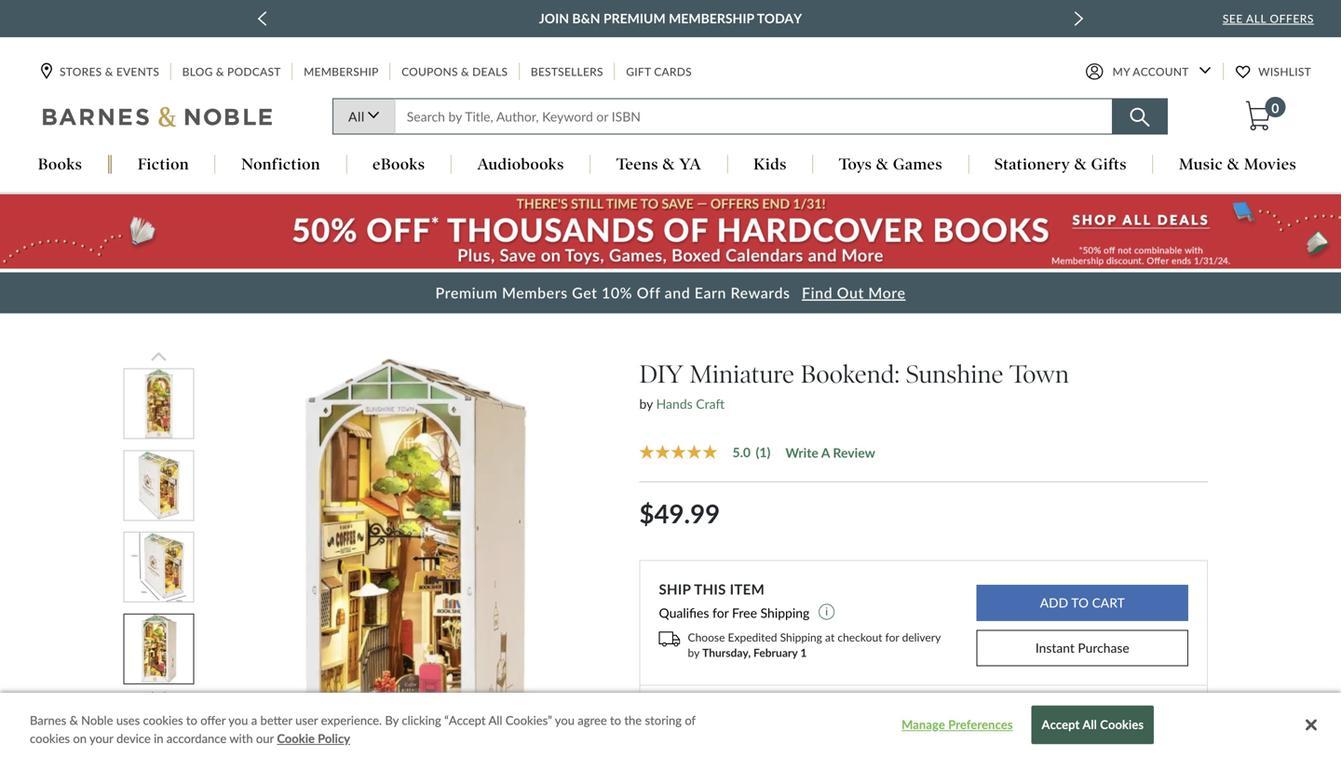 Task type: describe. For each thing, give the bounding box(es) containing it.
and
[[665, 284, 691, 302]]

all inside "button"
[[1083, 718, 1098, 733]]

search image
[[1131, 108, 1150, 127]]

& for gifts
[[1075, 155, 1088, 174]]

device
[[116, 731, 151, 746]]

off
[[637, 284, 661, 302]]

gift cards
[[626, 65, 692, 78]]

music & movies button
[[1154, 155, 1323, 176]]

coupons & deals
[[402, 65, 508, 78]]

cart image
[[1246, 101, 1271, 131]]

stores
[[60, 65, 102, 78]]

teens
[[617, 155, 659, 174]]

Search by Title, Author, Keyword or ISBN text field
[[395, 98, 1113, 135]]

barnes
[[30, 713, 66, 728]]

& for podcast
[[216, 65, 224, 78]]

manage preferences button
[[899, 707, 1016, 744]]

accept
[[1042, 718, 1080, 733]]

delivery
[[902, 631, 941, 644]]

our
[[256, 731, 274, 746]]

miniature
[[690, 359, 795, 389]]

2 to from the left
[[610, 713, 622, 728]]

uses
[[116, 713, 140, 728]]

toys & games button
[[813, 155, 969, 176]]

membership inside membership link
[[304, 65, 379, 78]]

premium inside join b&n premium membership today link
[[604, 10, 666, 26]]

podcast
[[227, 65, 281, 78]]

kids button
[[728, 155, 813, 176]]

10%
[[602, 284, 633, 302]]

diy miniature bookend: sunshine town image
[[300, 360, 528, 757]]

see
[[1223, 12, 1244, 25]]

accept all cookies button
[[1032, 706, 1155, 745]]

& for ya
[[663, 155, 675, 174]]

a inside barnes & noble uses cookies to offer you a better user experience. by clicking "accept all cookies" you agree to the storing of cookies on your device in accordance with our
[[251, 713, 257, 728]]

alternative view 2 of diy miniature bookend: sunshine town image
[[138, 451, 180, 520]]

books button
[[12, 155, 108, 176]]

fiction button
[[112, 155, 215, 176]]

cookie policy link
[[277, 730, 350, 748]]

0 button
[[1244, 97, 1286, 132]]

write a review
[[786, 445, 876, 461]]

bestsellers
[[531, 65, 604, 78]]

2 you from the left
[[555, 713, 575, 728]]

sunshine
[[906, 359, 1004, 389]]

& for deals
[[461, 65, 469, 78]]

see all offers link
[[1223, 12, 1315, 25]]

barnes & noble uses cookies to offer you a better user experience. by clicking "accept all cookies" you agree to the storing of cookies on your device in accordance with our
[[30, 713, 696, 746]]

1
[[801, 646, 807, 659]]

free
[[732, 605, 757, 621]]

shipping inside ship this item qualifies for free shipping
[[761, 605, 810, 621]]

town
[[1010, 359, 1069, 389]]

accept all cookies
[[1042, 718, 1144, 733]]

privacy alert dialog
[[0, 693, 1342, 757]]

bookend:
[[801, 359, 900, 389]]

stationery & gifts button
[[969, 155, 1153, 176]]

music
[[1180, 155, 1224, 174]]

preferences
[[949, 718, 1013, 733]]

user
[[295, 713, 318, 728]]

expedited
[[728, 631, 778, 644]]

write a review button
[[786, 445, 876, 461]]

your
[[89, 731, 113, 746]]

down arrow image
[[1200, 67, 1212, 74]]

on
[[73, 731, 87, 746]]

pick up in store
[[659, 706, 780, 723]]

alternative view 3 of diy miniature bookend: sunshine town image
[[132, 533, 186, 602]]

& for games
[[877, 155, 889, 174]]

in
[[154, 731, 163, 746]]

a inside $49.99 main content
[[822, 445, 830, 461]]

noble
[[81, 713, 113, 728]]

account
[[1133, 65, 1190, 78]]

manage
[[902, 718, 946, 733]]

events
[[116, 65, 159, 78]]

rewards
[[731, 284, 791, 302]]

5.0 (1)
[[733, 444, 771, 460]]

1 to from the left
[[186, 713, 197, 728]]

by inside diy miniature bookend: sunshine town by hands craft
[[640, 396, 653, 412]]

1 vertical spatial cookies
[[30, 731, 70, 746]]

nonfiction
[[241, 155, 321, 174]]

members
[[502, 284, 568, 302]]

clicking
[[402, 713, 441, 728]]

previous slide / item image
[[257, 11, 267, 26]]

toys & games
[[839, 155, 943, 174]]

review
[[833, 445, 876, 461]]

books
[[38, 155, 82, 174]]

by
[[385, 713, 399, 728]]

at
[[826, 631, 835, 644]]

gifts
[[1092, 155, 1127, 174]]

wishlist link
[[1237, 63, 1314, 80]]

shipping inside choose expedited shipping at checkout for delivery by
[[780, 631, 823, 644]]

all link
[[333, 98, 395, 135]]

coupons & deals link
[[400, 63, 510, 80]]

blog
[[182, 65, 213, 78]]

b&n
[[572, 10, 601, 26]]

membership link
[[302, 63, 381, 80]]

instant
[[1036, 641, 1075, 656]]

teens & ya
[[617, 155, 702, 174]]

february
[[754, 646, 798, 659]]

wishlist
[[1259, 65, 1312, 78]]

offers
[[1270, 12, 1315, 25]]

qualifies
[[659, 605, 709, 621]]

music & movies
[[1180, 155, 1297, 174]]



Task type: locate. For each thing, give the bounding box(es) containing it.
cards
[[654, 65, 692, 78]]

1 horizontal spatial you
[[555, 713, 575, 728]]

for left free
[[713, 605, 729, 621]]

manage preferences
[[902, 718, 1013, 733]]

cookie
[[277, 731, 315, 746]]

1 vertical spatial membership
[[304, 65, 379, 78]]

cookies"
[[506, 713, 552, 728]]

out
[[837, 284, 865, 302]]

cookies
[[143, 713, 183, 728], [30, 731, 70, 746]]

1 horizontal spatial by
[[688, 646, 700, 659]]

cookies up in
[[143, 713, 183, 728]]

1 horizontal spatial a
[[822, 445, 830, 461]]

all right "accept
[[489, 713, 503, 728]]

storing
[[645, 713, 682, 728]]

&
[[105, 65, 113, 78], [216, 65, 224, 78], [461, 65, 469, 78], [663, 155, 675, 174], [877, 155, 889, 174], [1075, 155, 1088, 174], [1228, 155, 1240, 174], [69, 713, 78, 728]]

instant purchase
[[1036, 641, 1130, 656]]

ebooks
[[373, 155, 425, 174]]

nonfiction button
[[215, 155, 346, 176]]

& for noble
[[69, 713, 78, 728]]

cookies down barnes
[[30, 731, 70, 746]]

& inside 'link'
[[216, 65, 224, 78]]

join b&n premium membership today
[[539, 10, 802, 26]]

0
[[1272, 100, 1280, 116]]

movies
[[1245, 155, 1297, 174]]

user image
[[1086, 63, 1104, 81]]

& up on
[[69, 713, 78, 728]]

0 horizontal spatial for
[[713, 605, 729, 621]]

0 horizontal spatial you
[[229, 713, 248, 728]]

offer
[[201, 713, 226, 728]]

alternative view 1 of diy miniature bookend: sunshine town image
[[125, 370, 193, 439]]

my account
[[1113, 65, 1190, 78]]

kids
[[754, 155, 787, 174]]

option
[[123, 695, 195, 757]]

1 vertical spatial a
[[251, 713, 257, 728]]

1 horizontal spatial to
[[610, 713, 622, 728]]

my account button
[[1086, 63, 1212, 81]]

all right see
[[1247, 12, 1267, 25]]

& for events
[[105, 65, 113, 78]]

for inside ship this item qualifies for free shipping
[[713, 605, 729, 621]]

option inside $49.99 main content
[[123, 695, 195, 757]]

choose
[[688, 631, 725, 644]]

a right write
[[822, 445, 830, 461]]

50% off thousans of hardcover books, plus, save on toys, games, boxed calendars and more image
[[0, 194, 1342, 269]]

5.0
[[733, 444, 751, 460]]

accordance
[[167, 731, 227, 746]]

ebooks button
[[347, 155, 451, 176]]

join b&n premium membership today link
[[539, 7, 802, 30]]

premium left members
[[436, 284, 498, 302]]

instant purchase button
[[977, 630, 1189, 667]]

to left the
[[610, 713, 622, 728]]

purchase
[[1078, 641, 1130, 656]]

by inside choose expedited shipping at checkout for delivery by
[[688, 646, 700, 659]]

$49.99
[[640, 498, 727, 529]]

0 vertical spatial premium
[[604, 10, 666, 26]]

cookie policy
[[277, 731, 350, 746]]

1 you from the left
[[229, 713, 248, 728]]

policy
[[318, 731, 350, 746]]

& inside barnes & noble uses cookies to offer you a better user experience. by clicking "accept all cookies" you agree to the storing of cookies on your device in accordance with our
[[69, 713, 78, 728]]

by left hands
[[640, 396, 653, 412]]

pick
[[659, 706, 691, 723]]

1 horizontal spatial membership
[[669, 10, 754, 26]]

& left ya
[[663, 155, 675, 174]]

shipping
[[761, 605, 810, 621], [780, 631, 823, 644]]

to up accordance
[[186, 713, 197, 728]]

premium right b&n
[[604, 10, 666, 26]]

coupons
[[402, 65, 458, 78]]

all down membership link
[[348, 109, 365, 124]]

see all offers
[[1223, 12, 1315, 25]]

(1)
[[756, 444, 771, 460]]

ship this item qualifies for free shipping
[[659, 581, 813, 621]]

a up our
[[251, 713, 257, 728]]

membership up "cards"
[[669, 10, 754, 26]]

1 horizontal spatial cookies
[[143, 713, 183, 728]]

ya
[[680, 155, 702, 174]]

all right accept
[[1083, 718, 1098, 733]]

audiobooks
[[477, 155, 564, 174]]

1 vertical spatial shipping
[[780, 631, 823, 644]]

audiobooks button
[[452, 155, 590, 176]]

with
[[230, 731, 253, 746]]

"accept
[[445, 713, 486, 728]]

1 horizontal spatial for
[[886, 631, 900, 644]]

0 horizontal spatial by
[[640, 396, 653, 412]]

membership up all link
[[304, 65, 379, 78]]

in
[[717, 706, 732, 723]]

1 vertical spatial premium
[[436, 284, 498, 302]]

all inside barnes & noble uses cookies to offer you a better user experience. by clicking "accept all cookies" you agree to the storing of cookies on your device in accordance with our
[[489, 713, 503, 728]]

1 vertical spatial by
[[688, 646, 700, 659]]

for inside choose expedited shipping at checkout for delivery by
[[886, 631, 900, 644]]

0 vertical spatial shipping
[[761, 605, 810, 621]]

blog & podcast link
[[180, 63, 283, 80]]

0 horizontal spatial premium
[[436, 284, 498, 302]]

list box
[[123, 350, 195, 757]]

join
[[539, 10, 569, 26]]

0 horizontal spatial to
[[186, 713, 197, 728]]

1 horizontal spatial premium
[[604, 10, 666, 26]]

today
[[757, 10, 802, 26]]

None field
[[395, 98, 1113, 135]]

get
[[572, 284, 598, 302]]

earn
[[695, 284, 727, 302]]

next slide / item image
[[1075, 11, 1084, 26]]

experience.
[[321, 713, 382, 728]]

shipping up 1
[[780, 631, 823, 644]]

by down choose in the bottom right of the page
[[688, 646, 700, 659]]

& right 'stores' at the left of the page
[[105, 65, 113, 78]]

0 vertical spatial membership
[[669, 10, 754, 26]]

up
[[695, 706, 714, 723]]

thursday,
[[703, 646, 751, 659]]

checkout
[[838, 631, 883, 644]]

find
[[802, 284, 833, 302]]

fiction
[[138, 155, 189, 174]]

you up with
[[229, 713, 248, 728]]

premium inside $49.99 main content
[[436, 284, 498, 302]]

$49.99 main content
[[0, 193, 1342, 757]]

bestsellers link
[[529, 63, 605, 80]]

0 vertical spatial cookies
[[143, 713, 183, 728]]

0 horizontal spatial membership
[[304, 65, 379, 78]]

diy miniature bookend: sunshine town by hands craft
[[640, 359, 1069, 412]]

teens & ya button
[[591, 155, 728, 176]]

& for movies
[[1228, 155, 1240, 174]]

item
[[730, 581, 765, 598]]

you left agree at the left bottom
[[555, 713, 575, 728]]

my
[[1113, 65, 1131, 78]]

0 vertical spatial by
[[640, 396, 653, 412]]

gift cards link
[[624, 63, 694, 80]]

& inside 'button'
[[663, 155, 675, 174]]

thursday, february 1
[[703, 646, 807, 659]]

cookies
[[1101, 718, 1144, 733]]

better
[[260, 713, 292, 728]]

shipping right free
[[761, 605, 810, 621]]

membership inside join b&n premium membership today link
[[669, 10, 754, 26]]

this
[[694, 581, 726, 598]]

& left gifts
[[1075, 155, 1088, 174]]

& right toys
[[877, 155, 889, 174]]

& right "music"
[[1228, 155, 1240, 174]]

games
[[893, 155, 943, 174]]

hands craft link
[[656, 396, 725, 412]]

0 horizontal spatial cookies
[[30, 731, 70, 746]]

premium members get 10% off and earn rewards find out more
[[436, 284, 906, 302]]

alternative view 4 of diy miniature bookend: sunshine town image
[[141, 615, 177, 684]]

1 vertical spatial for
[[886, 631, 900, 644]]

0 vertical spatial for
[[713, 605, 729, 621]]

toys
[[839, 155, 872, 174]]

by
[[640, 396, 653, 412], [688, 646, 700, 659]]

0 horizontal spatial a
[[251, 713, 257, 728]]

logo image
[[43, 106, 274, 132]]

list box inside $49.99 main content
[[123, 350, 195, 757]]

0 vertical spatial a
[[822, 445, 830, 461]]

for left "delivery"
[[886, 631, 900, 644]]

& right blog
[[216, 65, 224, 78]]

stores & events link
[[41, 63, 161, 80]]

& left deals
[[461, 65, 469, 78]]

None submit
[[977, 585, 1189, 621], [977, 710, 1189, 746], [977, 585, 1189, 621], [977, 710, 1189, 746]]

craft
[[696, 396, 725, 412]]



Task type: vqa. For each thing, say whether or not it's contained in the screenshot.
the bottommost by
yes



